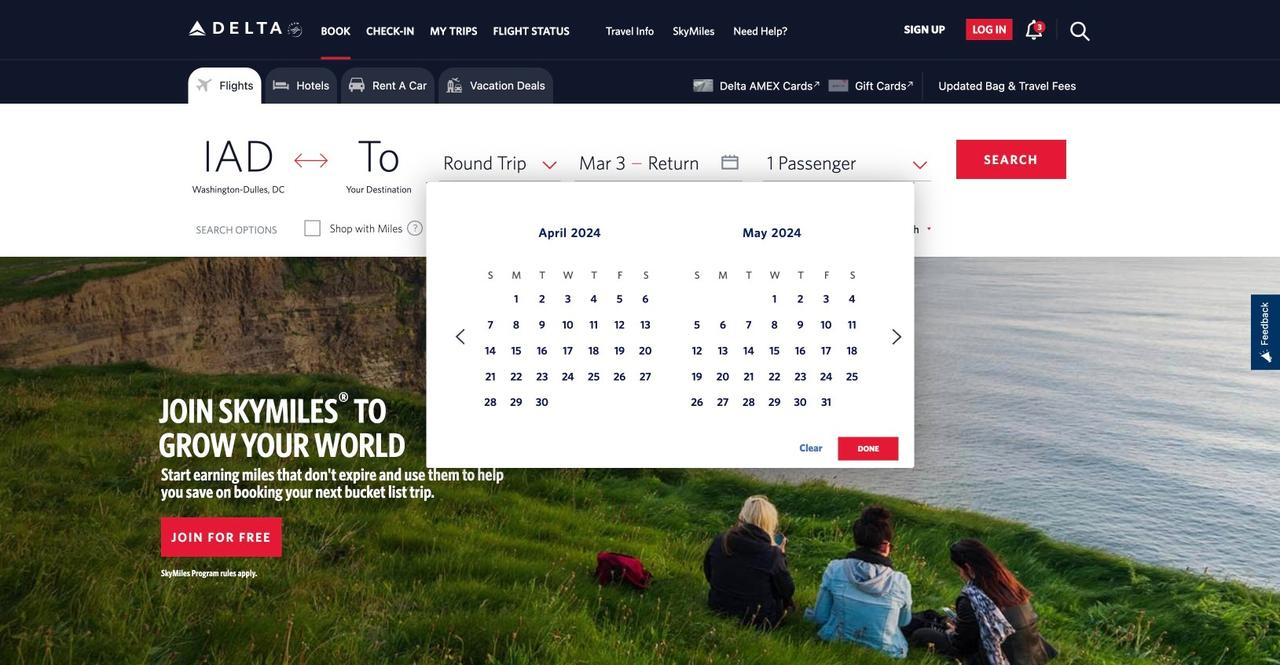 Task type: describe. For each thing, give the bounding box(es) containing it.
2 this link opens another site in a new window that may not follow the same accessibility policies as delta air lines. image from the left
[[903, 77, 918, 92]]

delta air lines image
[[188, 3, 283, 53]]

calendar expanded, use arrow keys to select date application
[[426, 182, 915, 477]]



Task type: vqa. For each thing, say whether or not it's contained in the screenshot.
bottom my
no



Task type: locate. For each thing, give the bounding box(es) containing it.
1 this link opens another site in a new window that may not follow the same accessibility policies as delta air lines. image from the left
[[810, 77, 825, 92]]

tab list
[[313, 0, 797, 59]]

None field
[[439, 145, 561, 181], [763, 145, 931, 181], [439, 145, 561, 181], [763, 145, 931, 181]]

skyteam image
[[288, 5, 303, 54]]

this link opens another site in a new window that may not follow the same accessibility policies as delta air lines. image
[[810, 77, 825, 92], [903, 77, 918, 92]]

tab panel
[[0, 104, 1280, 477]]

1 horizontal spatial this link opens another site in a new window that may not follow the same accessibility policies as delta air lines. image
[[903, 77, 918, 92]]

0 horizontal spatial this link opens another site in a new window that may not follow the same accessibility policies as delta air lines. image
[[810, 77, 825, 92]]

None checkbox
[[305, 221, 320, 237], [586, 221, 600, 237], [305, 221, 320, 237], [586, 221, 600, 237]]

None text field
[[575, 145, 743, 181]]



